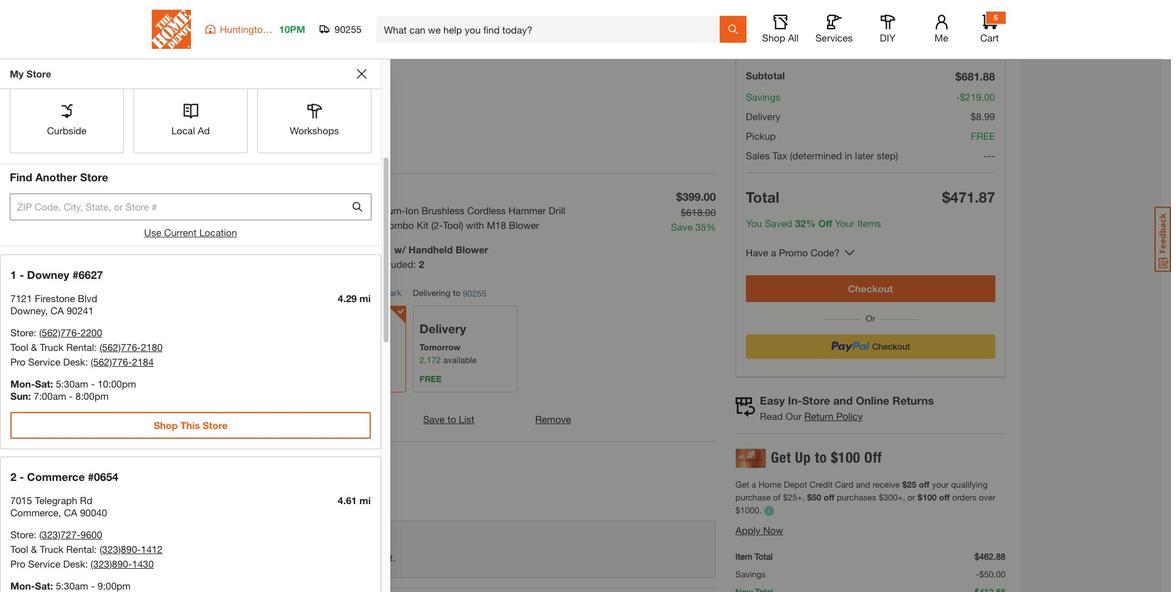 Task type: vqa. For each thing, say whether or not it's contained in the screenshot.
Blower to the top
yes



Task type: locate. For each thing, give the bounding box(es) containing it.
0 horizontal spatial remove
[[157, 51, 193, 62]]

of inside your qualifying purchase of $25+,
[[774, 492, 781, 502]]

your up subtotal
[[746, 31, 778, 48]]

1 vertical spatial $100
[[918, 492, 937, 502]]

1 vertical spatial your
[[354, 552, 374, 564]]

credit offer details image
[[765, 506, 774, 516]]

rental for downey
[[66, 341, 94, 353]]

1 vertical spatial free
[[420, 374, 442, 384]]

& inside store : (323)727-9600 tool & truck rental : (323)890-1412 pro service desk : (323)890-1430
[[31, 543, 37, 555]]

service down (323)727-
[[28, 558, 60, 569]]

park down included
[[384, 288, 402, 298]]

2 mi from the top
[[360, 494, 371, 506]]

2 desk from the top
[[63, 558, 85, 569]]

(323)890- up 9:00pm on the bottom of the page
[[91, 558, 132, 569]]

off right 32%
[[819, 217, 833, 229]]

to inside "button"
[[337, 322, 349, 336]]

ca
[[51, 304, 64, 316], [64, 506, 77, 518]]

your left "qualifying"
[[933, 479, 949, 490]]

2 vertical spatial and
[[856, 479, 871, 490]]

and up purchases
[[856, 479, 871, 490]]

1 vertical spatial this
[[194, 552, 212, 564]]

milwaukee m18 fuel 18v lithium-ion brushless cordless hammer drill and impact driver combo kit (2-tool) with m18 blower
[[301, 190, 566, 231]]

huntington park
[[220, 23, 291, 35]]

1 vertical spatial ,
[[59, 506, 61, 518]]

$471.87
[[943, 189, 996, 206]]

0 horizontal spatial of
[[339, 258, 348, 270]]

have
[[746, 247, 769, 258]]

total down apply now link
[[755, 551, 773, 562]]

to left the list
[[448, 413, 456, 425]]

tool
[[10, 341, 28, 353], [10, 543, 28, 555]]

savings down subtotal
[[746, 91, 781, 103]]

5:30am up 8:00pm on the bottom
[[56, 378, 88, 389]]

$25+,
[[783, 492, 805, 502]]

return policy link
[[805, 410, 863, 422]]

saved
[[765, 217, 793, 229]]

0 horizontal spatial m18
[[301, 205, 321, 216]]

desk up mon-sat: 5:30am - 9:00pm
[[63, 558, 85, 569]]

2 inside the attachment options : w/ handheld blower number of tools included : 2
[[419, 258, 424, 270]]

delivery up "tomorrow"
[[420, 322, 467, 336]]

and left impact
[[301, 219, 318, 231]]

$50
[[808, 492, 822, 502]]

to right ship
[[337, 322, 349, 336]]

all inside button
[[789, 32, 799, 43]]

5:30am down store : (323)727-9600 tool & truck rental : (323)890-1412 pro service desk : (323)890-1430
[[56, 580, 88, 591]]

desk up "mon-sat: 5:30am - 10:00pm sun: 7:00am - 8:00pm"
[[63, 356, 85, 367]]

your left s
[[836, 217, 855, 229]]

delivery inside delivery tomorrow 2,172 available
[[420, 322, 467, 336]]

use
[[144, 226, 161, 238]]

1 vertical spatial off
[[865, 449, 883, 466]]

1 horizontal spatial #
[[88, 470, 94, 483]]

(323)890-
[[100, 543, 141, 555], [91, 558, 132, 569]]

in right items
[[344, 552, 352, 564]]

our
[[786, 410, 802, 422]]

to left '90255' link
[[453, 288, 461, 298]]

mi right 4.61
[[360, 494, 371, 506]]

0 vertical spatial blower
[[509, 219, 540, 231]]

huntington down the "local" on the top left of the page
[[157, 149, 211, 162]]

1 mi from the top
[[360, 292, 371, 304]]

desk inside store : (323)727-9600 tool & truck rental : (323)890-1412 pro service desk : (323)890-1430
[[63, 558, 85, 569]]

$100
[[831, 449, 861, 466], [918, 492, 937, 502]]

of down home
[[774, 492, 781, 502]]

1 vertical spatial all
[[195, 51, 206, 62]]

shop inside button
[[763, 32, 786, 43]]

cart (5)
[[157, 9, 263, 44]]

1 horizontal spatial delivery
[[420, 322, 467, 336]]

0 vertical spatial ca
[[51, 304, 64, 316]]

mi right 4.29
[[360, 292, 371, 304]]

a right have
[[772, 247, 777, 258]]

2 horizontal spatial park
[[384, 288, 402, 298]]

1 horizontal spatial park
[[271, 23, 291, 35]]

1412
[[141, 543, 163, 555]]

find another store
[[10, 170, 108, 183]]

1 vertical spatial rental
[[66, 543, 94, 555]]

sat:
[[35, 378, 53, 389], [35, 580, 53, 591]]

pro for 2
[[10, 558, 25, 569]]

all left "items"
[[195, 51, 206, 62]]

1 rental from the top
[[66, 341, 94, 353]]

of
[[339, 258, 348, 270], [774, 492, 781, 502]]

1 vertical spatial get
[[736, 479, 750, 490]]

1 vertical spatial in
[[344, 552, 352, 564]]

blower down hammer
[[509, 219, 540, 231]]

1 horizontal spatial huntington
[[220, 23, 268, 35]]

this inside alert
[[194, 552, 212, 564]]

get for get up to $100 off
[[771, 449, 792, 466]]

store inside "button"
[[203, 419, 228, 431]]

0 horizontal spatial ,
[[45, 304, 48, 316]]

90255 up "drawer close" image
[[335, 23, 362, 35]]

alert
[[157, 521, 716, 578]]

save down $618.00
[[671, 221, 693, 233]]

rental inside store : (323)727-9600 tool & truck rental : (323)890-1412 pro service desk : (323)890-1430
[[66, 543, 94, 555]]

0 horizontal spatial $100
[[831, 449, 861, 466]]

0 horizontal spatial 2
[[10, 470, 16, 483]]

1 vertical spatial mi
[[360, 494, 371, 506]]

in left later at the top right of page
[[845, 150, 853, 161]]

mon- for commerce
[[10, 580, 35, 591]]

2 & from the top
[[31, 543, 37, 555]]

5:30am for downey
[[56, 378, 88, 389]]

in inside alert
[[344, 552, 352, 564]]

0 vertical spatial sat:
[[35, 378, 53, 389]]

orders
[[953, 492, 977, 502]]

save left the list
[[423, 413, 445, 425]]

service inside store : (323)727-9600 tool & truck rental : (323)890-1412 pro service desk : (323)890-1430
[[28, 558, 60, 569]]

1 vertical spatial commerce
[[10, 506, 59, 518]]

service for downey
[[28, 356, 60, 367]]

(562)776- down 7121 firestone blvd downey , ca 90241
[[39, 326, 81, 338]]

(323)890- up (323)890-1430 link at the left bottom
[[100, 543, 141, 555]]

huntington for huntington park
[[220, 23, 268, 35]]

savings
[[746, 91, 781, 103], [736, 569, 766, 579]]

1 5:30am from the top
[[56, 378, 88, 389]]

tool inside store : (323)727-9600 tool & truck rental : (323)890-1412 pro service desk : (323)890-1430
[[10, 543, 28, 555]]

1 vertical spatial 5:30am
[[56, 580, 88, 591]]

$1000.
[[736, 505, 762, 515]]

1 horizontal spatial your
[[933, 479, 949, 490]]

0 vertical spatial tool
[[10, 341, 28, 353]]

tool up sun:
[[10, 341, 28, 353]]

a up 'purchase'
[[752, 479, 757, 490]]

5:30am inside "mon-sat: 5:30am - 10:00pm sun: 7:00am - 8:00pm"
[[56, 378, 88, 389]]

$462.88
[[975, 551, 1006, 562]]

1 vertical spatial shop
[[154, 419, 178, 431]]

a
[[772, 247, 777, 258], [752, 479, 757, 490]]

0 vertical spatial huntington
[[220, 23, 268, 35]]

park for huntington park ( 1 item )
[[214, 149, 236, 162]]

mi for 6627
[[360, 292, 371, 304]]

1 truck from the top
[[40, 341, 64, 353]]

mi for 0654
[[360, 494, 371, 506]]

0 vertical spatial pro
[[10, 356, 25, 367]]

truck down (323)727-
[[40, 543, 64, 555]]

2 down handheld
[[419, 258, 424, 270]]

2 tool from the top
[[10, 543, 28, 555]]

free
[[972, 130, 996, 142], [420, 374, 442, 384]]

included
[[376, 258, 414, 270]]

off down get a home depot credit card and receive $25 off
[[824, 492, 835, 502]]

rental down (562)776-2200 link
[[66, 341, 94, 353]]

1 vertical spatial 90255
[[463, 288, 487, 299]]

the home depot logo image
[[152, 10, 191, 49]]

0 horizontal spatial 1
[[10, 268, 16, 281]]

rental
[[66, 341, 94, 353], [66, 543, 94, 555]]

# up blvd on the left of the page
[[72, 268, 79, 281]]

0 vertical spatial this
[[181, 419, 200, 431]]

5:30am for commerce
[[56, 580, 88, 591]]

downey up firestone
[[27, 268, 69, 281]]

1 vertical spatial ca
[[64, 506, 77, 518]]

tool for 2
[[10, 543, 28, 555]]

4.29 mi
[[338, 292, 371, 304]]

0 horizontal spatial and
[[301, 219, 318, 231]]

save to list link
[[423, 413, 475, 425]]

$219.00
[[961, 91, 996, 103]]

save inside "button"
[[301, 413, 323, 425]]

drawer close image
[[357, 69, 367, 79]]

free down 2,172 in the bottom left of the page
[[420, 374, 442, 384]]

truck inside the store : (562)776-2200 tool & truck rental : (562)776-2180 pro service desk : (562)776-2184
[[40, 341, 64, 353]]

off left orders
[[940, 492, 951, 502]]

ca down firestone
[[51, 304, 64, 316]]

available
[[444, 355, 477, 365]]

a for have
[[772, 247, 777, 258]]

1 vertical spatial #
[[88, 470, 94, 483]]

, inside 7015 telegraph rd commerce , ca 90040
[[59, 506, 61, 518]]

shop inside "button"
[[154, 419, 178, 431]]

workshops button
[[258, 89, 371, 152]]

park
[[271, 23, 291, 35], [214, 149, 236, 162], [384, 288, 402, 298]]

m18 down the cordless
[[487, 219, 507, 231]]

1 vertical spatial delivery
[[420, 322, 467, 336]]

to inside delivering to 90255
[[453, 288, 461, 298]]

share
[[694, 21, 716, 32]]

0654
[[94, 470, 118, 483]]

truck down (562)776-2200 link
[[40, 341, 64, 353]]

0 horizontal spatial 90255
[[335, 23, 362, 35]]

my
[[10, 68, 24, 79]]

1 horizontal spatial and
[[834, 394, 853, 407]]

0 vertical spatial commerce
[[27, 470, 85, 483]]

pro
[[10, 356, 25, 367], [10, 558, 25, 569]]

, down firestone
[[45, 304, 48, 316]]

7015 telegraph rd commerce , ca 90040
[[10, 494, 107, 518]]

to for 90255
[[453, 288, 461, 298]]

1 horizontal spatial ,
[[59, 506, 61, 518]]

$100 right or
[[918, 492, 937, 502]]

1 left item
[[242, 149, 248, 162]]

0 vertical spatial m18
[[301, 205, 321, 216]]

rental inside the store : (562)776-2200 tool & truck rental : (562)776-2180 pro service desk : (562)776-2184
[[66, 341, 94, 353]]

1 vertical spatial total
[[755, 551, 773, 562]]

0 horizontal spatial delivery
[[280, 552, 315, 564]]

1 & from the top
[[31, 341, 37, 353]]

1 horizontal spatial shop
[[763, 32, 786, 43]]

2 mon- from the top
[[10, 580, 35, 591]]

sales
[[746, 150, 770, 161]]

90255 right delivering
[[463, 288, 487, 299]]

get
[[771, 449, 792, 466], [736, 479, 750, 490]]

huntington up "items"
[[220, 23, 268, 35]]

tool inside the store : (562)776-2200 tool & truck rental : (562)776-2180 pro service desk : (562)776-2184
[[10, 341, 28, 353]]

your left cart
[[354, 552, 374, 564]]

ZIP Code, City, State, or Store # text field
[[10, 193, 351, 220]]

, inside 7121 firestone blvd downey , ca 90241
[[45, 304, 48, 316]]

2 sat: from the top
[[35, 580, 53, 591]]

mon- inside "mon-sat: 5:30am - 10:00pm sun: 7:00am - 8:00pm"
[[10, 378, 35, 389]]

1 mon- from the top
[[10, 378, 35, 389]]

1 vertical spatial savings
[[736, 569, 766, 579]]

1 tool from the top
[[10, 341, 28, 353]]

90255
[[335, 23, 362, 35], [463, 288, 487, 299]]

0 horizontal spatial in
[[344, 552, 352, 564]]

& down 7121 firestone blvd downey , ca 90241
[[31, 341, 37, 353]]

0 vertical spatial remove
[[157, 51, 193, 62]]

curbside
[[47, 124, 87, 136]]

depot
[[784, 479, 808, 490]]

2 truck from the top
[[40, 543, 64, 555]]

&
[[31, 341, 37, 353], [31, 543, 37, 555]]

(562)776- up 10:00pm
[[91, 356, 132, 367]]

1 desk from the top
[[63, 356, 85, 367]]

-$219.00
[[957, 91, 996, 103]]

park right (5)
[[271, 23, 291, 35]]

1 vertical spatial item
[[736, 551, 753, 562]]

(323)826-
[[10, 52, 51, 63]]

handheld
[[409, 244, 453, 255]]

credit card icon image
[[736, 449, 767, 468]]

0 vertical spatial truck
[[40, 341, 64, 353]]

1 vertical spatial tool
[[10, 543, 28, 555]]

pickup up the huntington park ( 1 item )
[[157, 125, 205, 142]]

sat: for downey
[[35, 378, 53, 389]]

shop this store
[[154, 419, 228, 431]]

truck for commerce
[[40, 543, 64, 555]]

total up you
[[746, 189, 780, 206]]

later
[[340, 413, 363, 425]]

get up 'purchase'
[[736, 479, 750, 490]]

2 up 7015
[[10, 470, 16, 483]]

0 vertical spatial service
[[28, 356, 60, 367]]

get left "up"
[[771, 449, 792, 466]]

ca inside 7121 firestone blvd downey , ca 90241
[[51, 304, 64, 316]]

-
[[957, 91, 961, 103], [984, 150, 988, 161], [988, 150, 992, 161], [992, 150, 996, 161], [20, 268, 24, 281], [91, 378, 95, 389], [69, 390, 73, 401], [20, 470, 24, 483], [977, 569, 980, 579], [91, 580, 95, 591]]

0 horizontal spatial all
[[195, 51, 206, 62]]

commerce up telegraph
[[27, 470, 85, 483]]

of inside the attachment options : w/ handheld blower number of tools included : 2
[[339, 258, 348, 270]]

1 horizontal spatial save
[[423, 413, 445, 425]]

1 service from the top
[[28, 356, 60, 367]]

(323)890-1412 link
[[100, 543, 163, 555]]

1 sat: from the top
[[35, 378, 53, 389]]

sat: up 7:00am at the bottom of page
[[35, 378, 53, 389]]

0 vertical spatial 90255
[[335, 23, 362, 35]]

1 horizontal spatial remove
[[536, 413, 572, 425]]

7:00am
[[34, 390, 66, 401]]

item total
[[736, 551, 773, 562]]

1 up 7121
[[10, 268, 16, 281]]

(562)776-
[[39, 326, 81, 338], [100, 341, 141, 353], [91, 356, 132, 367]]

& down 7015 telegraph rd commerce , ca 90040
[[31, 543, 37, 555]]

huntington
[[220, 23, 268, 35], [157, 149, 211, 162], [340, 288, 382, 298]]

# up rd on the bottom left of page
[[88, 470, 94, 483]]

2 5:30am from the top
[[56, 580, 88, 591]]

0 vertical spatial delivery
[[746, 110, 781, 122]]

over
[[980, 492, 996, 502]]

0 horizontal spatial park
[[214, 149, 236, 162]]

0 vertical spatial and
[[301, 219, 318, 231]]

1 vertical spatial m18
[[487, 219, 507, 231]]

1 vertical spatial pro
[[10, 558, 25, 569]]

1 horizontal spatial a
[[772, 247, 777, 258]]

huntington park button
[[340, 288, 402, 298]]

1 horizontal spatial blower
[[509, 219, 540, 231]]

s
[[877, 217, 882, 229]]

2 horizontal spatial huntington
[[340, 288, 382, 298]]

service up 7:00am at the bottom of page
[[28, 356, 60, 367]]

card
[[836, 479, 854, 490]]

and up policy
[[834, 394, 853, 407]]

6627
[[79, 268, 103, 281]]

pickup up sales
[[746, 130, 776, 142]]

off up receive
[[865, 449, 883, 466]]

pro inside store : (323)727-9600 tool & truck rental : (323)890-1412 pro service desk : (323)890-1430
[[10, 558, 25, 569]]

0 horizontal spatial a
[[752, 479, 757, 490]]

hammer
[[509, 205, 546, 216]]

0 vertical spatial #
[[72, 268, 79, 281]]

2 horizontal spatial and
[[856, 479, 871, 490]]

desk inside the store : (562)776-2200 tool & truck rental : (562)776-2180 pro service desk : (562)776-2184
[[63, 356, 85, 367]]

local ad
[[171, 124, 210, 136]]

ca down telegraph
[[64, 506, 77, 518]]

all left services
[[789, 32, 799, 43]]

0 vertical spatial mon-
[[10, 378, 35, 389]]

policy
[[837, 410, 863, 422]]

downey inside 7121 firestone blvd downey , ca 90241
[[10, 304, 45, 316]]

0 vertical spatial mi
[[360, 292, 371, 304]]

save left for
[[301, 413, 323, 425]]

1 vertical spatial (323)890-
[[91, 558, 132, 569]]

save for save to list
[[423, 413, 445, 425]]

, for downey
[[45, 304, 48, 316]]

delivery for delivery tomorrow 2,172 available
[[420, 322, 467, 336]]

huntington right at
[[340, 288, 382, 298]]

1 vertical spatial remove
[[536, 413, 572, 425]]

$50.00
[[980, 569, 1006, 579]]

ca for downey
[[51, 304, 64, 316]]

& inside the store : (562)776-2200 tool & truck rental : (562)776-2180 pro service desk : (562)776-2184
[[31, 341, 37, 353]]

blower inside milwaukee m18 fuel 18v lithium-ion brushless cordless hammer drill and impact driver combo kit (2-tool) with m18 blower
[[509, 219, 540, 231]]

cart
[[157, 9, 221, 44]]

feedback link image
[[1155, 206, 1172, 272]]

online
[[856, 394, 890, 407]]

rental down (323)727-9600 link
[[66, 543, 94, 555]]

0 horizontal spatial #
[[72, 268, 79, 281]]

2 horizontal spatial save
[[671, 221, 693, 233]]

delivery up sales
[[746, 110, 781, 122]]

pro up sun:
[[10, 356, 25, 367]]

1 horizontal spatial get
[[771, 449, 792, 466]]

you
[[746, 217, 763, 229]]

0 horizontal spatial huntington
[[157, 149, 211, 162]]

blower inside the attachment options : w/ handheld blower number of tools included : 2
[[456, 244, 489, 255]]

up
[[796, 449, 812, 466]]

2 horizontal spatial off
[[940, 492, 951, 502]]

, down telegraph
[[59, 506, 61, 518]]

2 pro from the top
[[10, 558, 25, 569]]

4.61
[[338, 494, 357, 506]]

downey down 7121
[[10, 304, 45, 316]]

sat: for commerce
[[35, 580, 53, 591]]

remove
[[157, 51, 193, 62], [536, 413, 572, 425]]

service inside the store : (562)776-2200 tool & truck rental : (562)776-2180 pro service desk : (562)776-2184
[[28, 356, 60, 367]]

0 vertical spatial 2
[[419, 258, 424, 270]]

sat: inside "mon-sat: 5:30am - 10:00pm sun: 7:00am - 8:00pm"
[[35, 378, 53, 389]]

4.61 mi
[[338, 494, 371, 506]]

90255 inside "button"
[[335, 23, 362, 35]]

blower down with in the left top of the page
[[456, 244, 489, 255]]

your order
[[746, 31, 822, 48]]

m18 down 'milwaukee'
[[301, 205, 321, 216]]

pro inside the store : (562)776-2200 tool & truck rental : (562)776-2180 pro service desk : (562)776-2184
[[10, 356, 25, 367]]

0 vertical spatial item
[[858, 217, 877, 229]]

(562)776- up (562)776-2184 'link'
[[100, 341, 141, 353]]

remove for remove all items
[[157, 51, 193, 62]]

2 rental from the top
[[66, 543, 94, 555]]

pro up mon-sat: 5:30am - 9:00pm
[[10, 558, 25, 569]]

1 horizontal spatial 90255
[[463, 288, 487, 299]]

shop for shop this store
[[154, 419, 178, 431]]

1 vertical spatial desk
[[63, 558, 85, 569]]

step)
[[877, 150, 899, 161]]

delivering to 90255
[[413, 288, 487, 299]]

sat: down (323)727-
[[35, 580, 53, 591]]

90255 button
[[320, 23, 362, 35]]

1 vertical spatial downey
[[10, 304, 45, 316]]

of left tools
[[339, 258, 348, 270]]

1 vertical spatial a
[[752, 479, 757, 490]]

5:30am
[[56, 378, 88, 389], [56, 580, 88, 591]]

ca inside 7015 telegraph rd commerce , ca 90040
[[64, 506, 77, 518]]

1 pro from the top
[[10, 356, 25, 367]]

store : (562)776-2200 tool & truck rental : (562)776-2180 pro service desk : (562)776-2184
[[10, 326, 163, 367]]

0 vertical spatial all
[[789, 32, 799, 43]]

ad
[[198, 124, 210, 136]]

free down $8.99
[[972, 130, 996, 142]]

ca for commerce
[[64, 506, 77, 518]]

2 service from the top
[[28, 558, 60, 569]]

2 vertical spatial park
[[384, 288, 402, 298]]

2 vertical spatial delivery
[[280, 552, 315, 564]]

savings down item total
[[736, 569, 766, 579]]

delivery right all
[[280, 552, 315, 564]]

$100 up card
[[831, 449, 861, 466]]

park left (
[[214, 149, 236, 162]]

0 horizontal spatial your
[[746, 31, 778, 48]]

save for later
[[301, 413, 363, 425]]

0 horizontal spatial free
[[420, 374, 442, 384]]

your inside your qualifying purchase of $25+,
[[933, 479, 949, 490]]

commerce down 7015
[[10, 506, 59, 518]]

tool down 7015
[[10, 543, 28, 555]]

diy button
[[869, 15, 908, 44]]

truck inside store : (323)727-9600 tool & truck rental : (323)890-1412 pro service desk : (323)890-1430
[[40, 543, 64, 555]]

, for commerce
[[59, 506, 61, 518]]

off right $25
[[919, 479, 930, 490]]

10:00pm
[[98, 378, 136, 389]]

and inside easy in-store and online returns read our return policy
[[834, 394, 853, 407]]

0 horizontal spatial blower
[[456, 244, 489, 255]]

total
[[746, 189, 780, 206], [755, 551, 773, 562]]

item
[[251, 149, 273, 162]]

mi
[[360, 292, 371, 304], [360, 494, 371, 506]]



Task type: describe. For each thing, give the bounding box(es) containing it.
tax
[[773, 150, 788, 161]]

huntington park ( 1 item )
[[157, 149, 279, 162]]

# for 0654
[[88, 470, 94, 483]]

current
[[164, 226, 197, 238]]

huntington for huntington park ( 1 item )
[[157, 149, 211, 162]]

services button
[[815, 15, 854, 44]]

(323)826-3411 link
[[10, 52, 73, 63]]

(323)890-1430 link
[[91, 558, 154, 569]]

all for remove
[[195, 51, 206, 62]]

or
[[908, 492, 916, 502]]

9:00pm
[[98, 580, 131, 591]]

items
[[318, 552, 341, 564]]

1 horizontal spatial item
[[858, 217, 877, 229]]

2 vertical spatial (562)776-
[[91, 356, 132, 367]]

impact
[[321, 219, 351, 231]]

3411
[[51, 52, 73, 63]]

order
[[782, 31, 822, 48]]

commerce inside 7015 telegraph rd commerce , ca 90040
[[10, 506, 59, 518]]

1 vertical spatial 2
[[10, 470, 16, 483]]

all for shop
[[789, 32, 799, 43]]

blvd
[[78, 292, 97, 304]]

park for huntington park
[[271, 23, 291, 35]]

(2-
[[431, 219, 443, 231]]

combo
[[382, 219, 414, 231]]

store : (323)727-9600 tool & truck rental : (323)890-1412 pro service desk : (323)890-1430
[[10, 528, 163, 569]]

(562)776-2200 link
[[39, 326, 102, 338]]

7121
[[10, 292, 32, 304]]

alert containing this cost covers all delivery items in your cart
[[157, 521, 716, 578]]

7121 firestone blvd downey , ca 90241
[[10, 292, 97, 316]]

cordless
[[468, 205, 506, 216]]

qualifying
[[952, 479, 988, 490]]

shop all button
[[761, 15, 801, 44]]

delivery inside alert
[[280, 552, 315, 564]]

and inside milwaukee m18 fuel 18v lithium-ion brushless cordless hammer drill and impact driver combo kit (2-tool) with m18 blower
[[301, 219, 318, 231]]

brushless
[[422, 205, 465, 216]]

0 vertical spatial total
[[746, 189, 780, 206]]

0 horizontal spatial pickup
[[157, 125, 205, 142]]

w/
[[394, 244, 406, 255]]

1 vertical spatial 1
[[10, 268, 16, 281]]

for
[[326, 413, 338, 425]]

covers
[[236, 552, 265, 564]]

35%
[[696, 221, 716, 233]]

2200
[[81, 326, 102, 338]]

2,172
[[420, 355, 441, 365]]

1 horizontal spatial $100
[[918, 492, 937, 502]]

1 horizontal spatial off
[[865, 449, 883, 466]]

apply now
[[736, 525, 784, 536]]

save inside $399.00 $618.00 save 35%
[[671, 221, 693, 233]]

0 horizontal spatial item
[[736, 551, 753, 562]]

1 horizontal spatial free
[[972, 130, 996, 142]]

receive
[[873, 479, 900, 490]]

90241
[[67, 304, 94, 316]]

save for later button
[[301, 412, 363, 427]]

attachment
[[301, 244, 352, 255]]

(
[[239, 149, 242, 162]]

7015
[[10, 494, 32, 506]]

your inside alert
[[354, 552, 374, 564]]

truck for downey
[[40, 341, 64, 353]]

rental for commerce
[[66, 543, 94, 555]]

tool for 1
[[10, 341, 28, 353]]

shop this store button
[[10, 412, 371, 439]]

save to list
[[423, 413, 475, 425]]

0 vertical spatial (562)776-
[[39, 326, 81, 338]]

me
[[935, 32, 949, 43]]

1 horizontal spatial off
[[919, 479, 930, 490]]

9600
[[81, 528, 102, 540]]

desk for commerce
[[63, 558, 85, 569]]

0 vertical spatial off
[[819, 217, 833, 229]]

1 vertical spatial your
[[836, 217, 855, 229]]

remove button
[[536, 412, 572, 427]]

curbside button
[[10, 89, 123, 152]]

lithium-
[[370, 205, 406, 216]]

delivery for delivery
[[746, 110, 781, 122]]

me button
[[923, 15, 962, 44]]

to for store
[[337, 322, 349, 336]]

shop for shop all
[[763, 32, 786, 43]]

cart
[[376, 552, 393, 564]]

mon-sat: 5:30am - 9:00pm
[[10, 580, 131, 591]]

cart
[[981, 32, 1000, 43]]

to for list
[[448, 413, 456, 425]]

service for commerce
[[28, 558, 60, 569]]

remove for remove
[[536, 413, 572, 425]]

0 vertical spatial downey
[[27, 268, 69, 281]]

use current location
[[144, 226, 237, 238]]

to right "up"
[[815, 449, 828, 466]]

---
[[984, 150, 996, 161]]

easy in-store and online returns read our return policy
[[760, 394, 935, 422]]

apply now link
[[736, 525, 784, 536]]

delivering
[[413, 288, 451, 298]]

1 horizontal spatial m18
[[487, 219, 507, 231]]

& for 2 -
[[31, 543, 37, 555]]

1 horizontal spatial pickup
[[746, 130, 776, 142]]

have a promo code? link
[[746, 245, 840, 261]]

1 vertical spatial (562)776-
[[100, 341, 141, 353]]

workshops
[[290, 124, 339, 136]]

a for get
[[752, 479, 757, 490]]

10pm
[[279, 23, 305, 35]]

remove all items link
[[157, 51, 233, 62]]

rd
[[80, 494, 93, 506]]

delivery tomorrow 2,172 available
[[420, 322, 477, 365]]

2180
[[141, 341, 163, 353]]

1 - downey # 6627
[[10, 268, 103, 281]]

product image
[[157, 189, 282, 314]]

desk for downey
[[63, 356, 85, 367]]

1 horizontal spatial in
[[845, 150, 853, 161]]

firestone
[[35, 292, 75, 304]]

.
[[393, 552, 396, 564]]

easy
[[760, 394, 785, 407]]

options
[[355, 244, 389, 255]]

)
[[273, 149, 275, 162]]

& for 1 -
[[31, 341, 37, 353]]

list
[[459, 413, 475, 425]]

(323)727-9600 link
[[39, 528, 102, 540]]

purchase
[[736, 492, 771, 502]]

telegraph
[[35, 494, 77, 506]]

0 vertical spatial your
[[746, 31, 778, 48]]

ship to store
[[308, 322, 384, 336]]

store inside the store : (562)776-2200 tool & truck rental : (562)776-2180 pro service desk : (562)776-2184
[[10, 326, 34, 338]]

(562)776-2180 link
[[100, 341, 163, 353]]

(5)
[[229, 9, 263, 44]]

items
[[209, 51, 233, 62]]

0 vertical spatial $100
[[831, 449, 861, 466]]

store inside "button"
[[352, 322, 384, 336]]

save for save for later
[[301, 413, 323, 425]]

tomorrow
[[420, 342, 461, 352]]

(323)727-
[[39, 528, 81, 540]]

0 vertical spatial savings
[[746, 91, 781, 103]]

mon- for downey
[[10, 378, 35, 389]]

my store
[[10, 68, 51, 79]]

# for 6627
[[72, 268, 79, 281]]

this inside "button"
[[181, 419, 200, 431]]

in-
[[789, 394, 803, 407]]

share link
[[689, 21, 716, 32]]

subtotal
[[746, 70, 785, 81]]

get for get a home depot credit card and receive $25 off
[[736, 479, 750, 490]]

checkout
[[849, 283, 894, 294]]

What can we help you find today? search field
[[384, 16, 719, 42]]

0 horizontal spatial off
[[824, 492, 835, 502]]

store inside easy in-store and online returns read our return policy
[[803, 394, 831, 407]]

$50 off purchases $300+, or $100 off
[[808, 492, 951, 502]]

1 horizontal spatial 1
[[242, 149, 248, 162]]

0 vertical spatial (323)890-
[[100, 543, 141, 555]]

with
[[466, 219, 484, 231]]

store inside store : (323)727-9600 tool & truck rental : (323)890-1412 pro service desk : (323)890-1430
[[10, 528, 34, 540]]

pro for 1
[[10, 356, 25, 367]]

at huntington park
[[328, 288, 402, 298]]

have a promo code?
[[746, 247, 840, 258]]

local
[[171, 124, 195, 136]]

2 - commerce # 0654
[[10, 470, 118, 483]]

90255 inside delivering to 90255
[[463, 288, 487, 299]]



